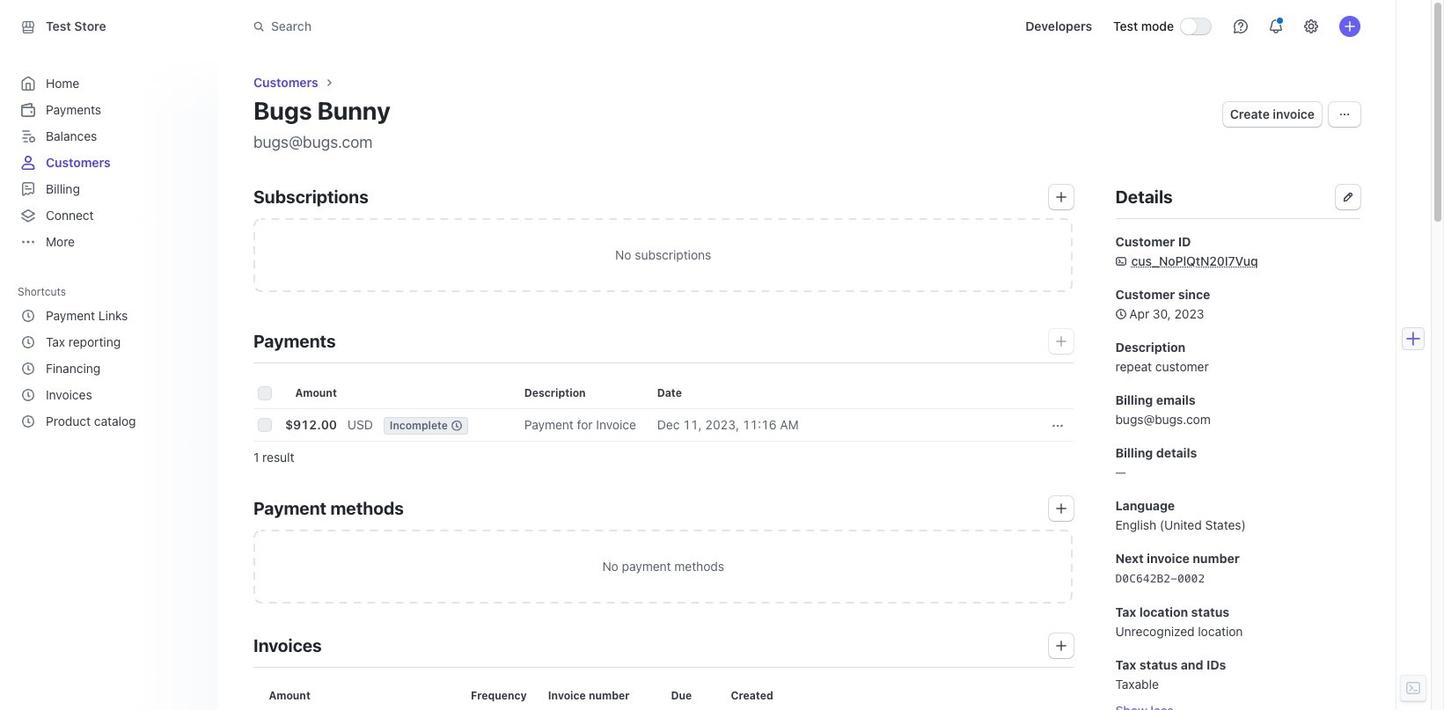 Task type: locate. For each thing, give the bounding box(es) containing it.
1 shortcuts element from the top
[[18, 279, 204, 435]]

None search field
[[243, 10, 740, 43]]

core navigation links element
[[18, 70, 201, 255]]

Test mode checkbox
[[1182, 19, 1212, 34]]

shortcuts element
[[18, 279, 204, 435], [18, 303, 201, 435]]



Task type: vqa. For each thing, say whether or not it's contained in the screenshot.
Select item checkbox
yes



Task type: describe. For each thing, give the bounding box(es) containing it.
help image
[[1234, 19, 1249, 33]]

Search text field
[[243, 10, 740, 43]]

manage shortcuts image
[[187, 286, 197, 297]]

Select item checkbox
[[259, 419, 271, 431]]

2 shortcuts element from the top
[[18, 303, 201, 435]]

notifications image
[[1270, 19, 1284, 33]]

settings image
[[1305, 19, 1319, 33]]

svg image
[[1340, 109, 1351, 120]]

Select All checkbox
[[259, 387, 271, 400]]



